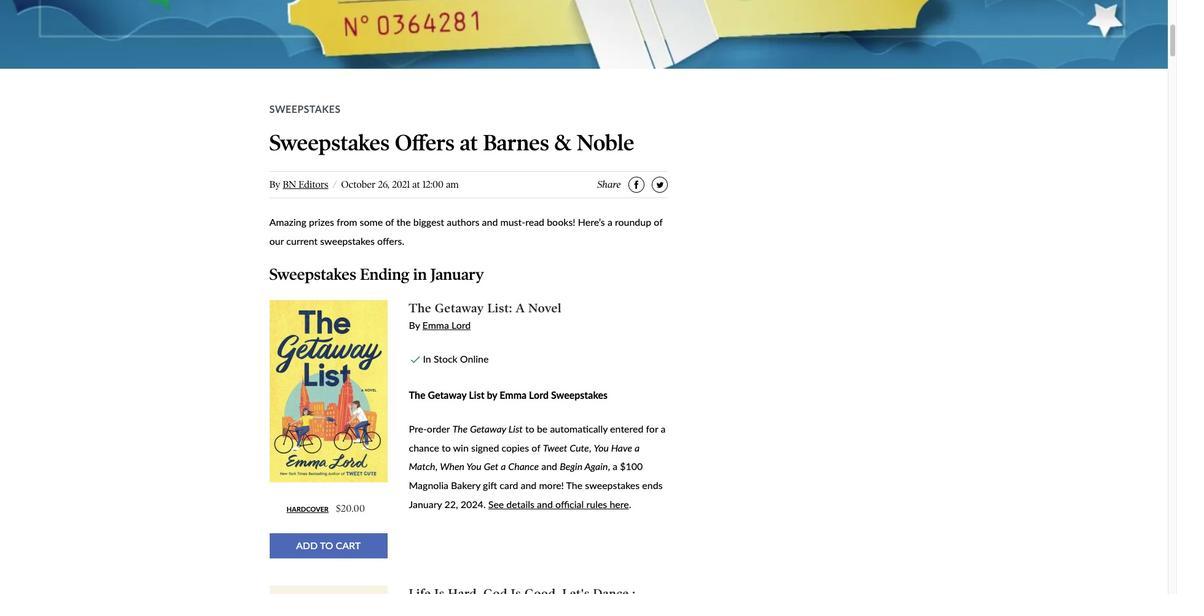 Task type: vqa. For each thing, say whether or not it's contained in the screenshot.
the middle Getaway
yes



Task type: locate. For each thing, give the bounding box(es) containing it.
here
[[610, 499, 629, 510]]

by
[[269, 179, 280, 190], [409, 320, 420, 331]]

, for , when you get a chance and begin again
[[435, 461, 438, 473]]

tweet
[[543, 442, 567, 454]]

see
[[488, 499, 504, 510]]

1 vertical spatial by
[[409, 320, 420, 331]]

at right offers
[[460, 129, 478, 157]]

of left the
[[385, 216, 394, 228]]

you
[[594, 442, 609, 454], [466, 461, 482, 473]]

0 horizontal spatial by
[[269, 179, 280, 190]]

add
[[296, 540, 318, 552]]

biggest
[[413, 216, 444, 228]]

0 vertical spatial you
[[594, 442, 609, 454]]

chance
[[508, 461, 539, 473]]

offers.
[[377, 235, 404, 247]]

of left tweet
[[532, 442, 540, 454]]

sweepstakes for sweepstakes ending in january
[[269, 266, 356, 285]]

1 horizontal spatial emma
[[500, 390, 527, 401]]

a right for
[[661, 423, 666, 435]]

getaway inside the getaway list: a novel by emma lord
[[435, 301, 484, 316]]

sweepstakes
[[320, 235, 375, 247], [585, 480, 640, 492]]

1 vertical spatial january
[[409, 499, 442, 510]]

of right roundup
[[654, 216, 663, 228]]

card
[[500, 480, 518, 492]]

list left the by
[[469, 390, 485, 401]]

pre-
[[409, 423, 427, 435]]

0 horizontal spatial at
[[412, 179, 420, 190]]

begin
[[560, 461, 583, 473]]

list
[[469, 390, 485, 401], [508, 423, 523, 435]]

getaway for list
[[428, 390, 467, 401]]

the inside the getaway list: a novel by emma lord
[[409, 301, 432, 316]]

emma
[[422, 320, 449, 331], [500, 390, 527, 401]]

sweepstakes inside amazing prizes from some of the biggest authors and must-read books! here's a roundup of our current sweepstakes offers.
[[320, 235, 375, 247]]

emma inside the getaway list: a novel by emma lord
[[422, 320, 449, 331]]

0 vertical spatial sweepstakes
[[320, 235, 375, 247]]

emma up in
[[422, 320, 449, 331]]

prizes
[[309, 216, 334, 228]]

amazing prizes from some of the biggest authors and must-read books! here's a roundup of our current sweepstakes offers.
[[269, 216, 663, 247]]

, for , a $100 magnolia bakery gift card and more! the sweepstakes ends january 22, 2024.
[[608, 461, 610, 473]]

by left emma lord link
[[409, 320, 420, 331]]

you left the get
[[466, 461, 482, 473]]

1 vertical spatial you
[[466, 461, 482, 473]]

january down magnolia
[[409, 499, 442, 510]]

the
[[409, 301, 432, 316], [409, 390, 425, 401], [452, 423, 468, 435], [566, 480, 583, 492]]

sweepstakes link
[[269, 103, 341, 115]]

and inside , a $100 magnolia bakery gift card and more! the sweepstakes ends january 22, 2024.
[[521, 480, 537, 492]]

0 vertical spatial getaway
[[435, 301, 484, 316]]

, left $100
[[608, 461, 610, 473]]

you have a match
[[409, 442, 640, 473]]

2 horizontal spatial ,
[[608, 461, 610, 473]]

authors
[[447, 216, 480, 228]]

getaway up order
[[428, 390, 467, 401]]

lord up be
[[529, 390, 549, 401]]

, left when
[[435, 461, 438, 473]]

getaway for list:
[[435, 301, 484, 316]]

a right have
[[635, 442, 640, 454]]

and
[[482, 216, 498, 228], [541, 461, 557, 473], [521, 480, 537, 492], [537, 499, 553, 510]]

the getaway list by emma lord sweepstakes
[[409, 390, 608, 401]]

1 vertical spatial emma
[[500, 390, 527, 401]]

1 horizontal spatial by
[[409, 320, 420, 331]]

list:
[[487, 301, 512, 316]]

a left $100
[[613, 461, 618, 473]]

life is hard. god is good. let's dance.: experiencing real joy in a world gone mad image
[[269, 586, 387, 595]]

see details and official rules here .
[[488, 499, 631, 510]]

1 horizontal spatial at
[[460, 129, 478, 157]]

getaway up signed
[[470, 423, 506, 435]]

when
[[440, 461, 465, 473]]

at
[[460, 129, 478, 157], [412, 179, 420, 190]]

a
[[608, 216, 612, 228], [661, 423, 666, 435], [635, 442, 640, 454], [501, 461, 506, 473], [613, 461, 618, 473]]

1 horizontal spatial you
[[594, 442, 609, 454]]

0 vertical spatial to
[[525, 423, 534, 435]]

be
[[537, 423, 548, 435]]

, inside , a $100 magnolia bakery gift card and more! the sweepstakes ends january 22, 2024.
[[608, 461, 610, 473]]

pre-order the getaway list
[[409, 423, 523, 435]]

current
[[286, 235, 318, 247]]

at right 2021 at the left of page
[[412, 179, 420, 190]]

, when you get a chance and begin again
[[435, 461, 608, 473]]

by inside the getaway list: a novel by emma lord
[[409, 320, 420, 331]]

a
[[516, 301, 525, 316]]

emma right the by
[[500, 390, 527, 401]]

1 vertical spatial lord
[[529, 390, 549, 401]]

and left the must-
[[482, 216, 498, 228]]

to left be
[[525, 423, 534, 435]]

1 horizontal spatial list
[[508, 423, 523, 435]]

0 vertical spatial lord
[[452, 320, 471, 331]]

sweepstakes up here
[[585, 480, 640, 492]]

january right in
[[431, 266, 484, 285]]

to be automatically entered for a chance to win signed copies of
[[409, 423, 666, 454]]

books!
[[547, 216, 575, 228]]

lord
[[452, 320, 471, 331], [529, 390, 549, 401]]

0 vertical spatial by
[[269, 179, 280, 190]]

share
[[597, 179, 621, 190]]

to left win
[[442, 442, 451, 454]]

1 vertical spatial list
[[508, 423, 523, 435]]

0 horizontal spatial to
[[442, 442, 451, 454]]

1 vertical spatial sweepstakes
[[585, 480, 640, 492]]

emma lord link
[[422, 320, 471, 331]]

, up again
[[589, 442, 591, 454]]

getaway up emma lord link
[[435, 301, 484, 316]]

and inside amazing prizes from some of the biggest authors and must-read books! here's a roundup of our current sweepstakes offers.
[[482, 216, 498, 228]]

0 horizontal spatial ,
[[435, 461, 438, 473]]

january
[[431, 266, 484, 285], [409, 499, 442, 510]]

the down begin
[[566, 480, 583, 492]]

add to cart
[[296, 540, 361, 552]]

1 vertical spatial getaway
[[428, 390, 467, 401]]

and down chance
[[521, 480, 537, 492]]

of
[[385, 216, 394, 228], [654, 216, 663, 228], [532, 442, 540, 454]]

list up copies
[[508, 423, 523, 435]]

0 vertical spatial emma
[[422, 320, 449, 331]]

add to cart button
[[269, 534, 387, 559]]

2024.
[[461, 499, 486, 510]]

am
[[446, 179, 459, 190]]

win
[[453, 442, 469, 454]]

the
[[397, 216, 411, 228]]

you inside you have a match
[[594, 442, 609, 454]]

you up again
[[594, 442, 609, 454]]

more!
[[539, 480, 564, 492]]

0 horizontal spatial lord
[[452, 320, 471, 331]]

1 horizontal spatial of
[[532, 442, 540, 454]]

lord down the getaway list: a novel link
[[452, 320, 471, 331]]

the up pre-
[[409, 390, 425, 401]]

by left 'bn'
[[269, 179, 280, 190]]

sweepstakes down from
[[320, 235, 375, 247]]

october
[[341, 179, 376, 190]]

have
[[611, 442, 632, 454]]

to
[[525, 423, 534, 435], [442, 442, 451, 454]]

1 horizontal spatial sweepstakes
[[585, 480, 640, 492]]

a right here's
[[608, 216, 612, 228]]

0 vertical spatial list
[[469, 390, 485, 401]]

0 horizontal spatial sweepstakes
[[320, 235, 375, 247]]

get
[[484, 461, 499, 473]]

of inside to be automatically entered for a chance to win signed copies of
[[532, 442, 540, 454]]

to
[[320, 540, 333, 552]]

0 horizontal spatial emma
[[422, 320, 449, 331]]

getaway
[[435, 301, 484, 316], [428, 390, 467, 401], [470, 423, 506, 435]]

the up emma lord link
[[409, 301, 432, 316]]

january inside , a $100 magnolia bakery gift card and more! the sweepstakes ends january 22, 2024.
[[409, 499, 442, 510]]



Task type: describe. For each thing, give the bounding box(es) containing it.
sweepstakes offers at barnes & noble
[[269, 129, 634, 157]]

gift
[[483, 480, 497, 492]]

order
[[427, 423, 450, 435]]

a inside to be automatically entered for a chance to win signed copies of
[[661, 423, 666, 435]]

and down more!
[[537, 499, 553, 510]]

must-
[[500, 216, 525, 228]]

0 horizontal spatial you
[[466, 461, 482, 473]]

in
[[423, 353, 431, 365]]

read
[[525, 216, 544, 228]]

0 vertical spatial january
[[431, 266, 484, 285]]

barnes
[[483, 129, 549, 157]]

editors
[[299, 179, 328, 190]]

&
[[555, 129, 572, 157]]

rules
[[586, 499, 607, 510]]

bakery
[[451, 480, 480, 492]]

12:00
[[423, 179, 444, 190]]

and up more!
[[541, 461, 557, 473]]

in stock online
[[423, 353, 489, 365]]

lord inside the getaway list: a novel by emma lord
[[452, 320, 471, 331]]

ends
[[642, 480, 663, 492]]

a inside you have a match
[[635, 442, 640, 454]]

cute
[[570, 442, 589, 454]]

see details and official rules here link
[[488, 499, 629, 510]]

the inside , a $100 magnolia bakery gift card and more! the sweepstakes ends january 22, 2024.
[[566, 480, 583, 492]]

sweepstakes for sweepstakes link
[[269, 103, 341, 115]]

the up win
[[452, 423, 468, 435]]

sweepstakes for sweepstakes offers at barnes & noble
[[269, 129, 390, 157]]

ending
[[360, 266, 409, 285]]

2021
[[392, 179, 410, 190]]

amazing
[[269, 216, 306, 228]]

1 horizontal spatial to
[[525, 423, 534, 435]]

details
[[506, 499, 534, 510]]

magnolia
[[409, 480, 448, 492]]

entered
[[610, 423, 644, 435]]

sweepstakes ending in january
[[269, 266, 484, 285]]

noble
[[577, 129, 634, 157]]

a right the get
[[501, 461, 506, 473]]

the getaway list: a novel image
[[269, 300, 387, 483]]

here's
[[578, 216, 605, 228]]

by bn editors / october 26, 2021 at 12:00 am
[[269, 179, 459, 190]]

for
[[646, 423, 658, 435]]

0 horizontal spatial of
[[385, 216, 394, 228]]

cart
[[336, 540, 361, 552]]

tweet cute ,
[[543, 442, 594, 454]]

stock
[[434, 353, 458, 365]]

sweepstakes inside , a $100 magnolia bakery gift card and more! the sweepstakes ends january 22, 2024.
[[585, 480, 640, 492]]

/
[[333, 179, 337, 190]]

the getaway list: a novel by emma lord
[[409, 301, 562, 331]]

match
[[409, 461, 435, 473]]

hardcover
[[287, 506, 329, 514]]

official
[[555, 499, 584, 510]]

chance
[[409, 442, 439, 454]]

the getaway list: a novel link
[[409, 301, 562, 316]]

22,
[[444, 499, 458, 510]]

0 horizontal spatial list
[[469, 390, 485, 401]]

offers
[[395, 129, 455, 157]]

.
[[629, 499, 631, 510]]

our
[[269, 235, 284, 247]]

again
[[585, 461, 608, 473]]

copies
[[502, 442, 529, 454]]

a inside amazing prizes from some of the biggest authors and must-read books! here's a roundup of our current sweepstakes offers.
[[608, 216, 612, 228]]

$20.00
[[336, 503, 365, 515]]

a inside , a $100 magnolia bakery gift card and more! the sweepstakes ends january 22, 2024.
[[613, 461, 618, 473]]

1 vertical spatial at
[[412, 179, 420, 190]]

, a $100 magnolia bakery gift card and more! the sweepstakes ends january 22, 2024.
[[409, 461, 663, 510]]

by
[[487, 390, 497, 401]]

1 vertical spatial to
[[442, 442, 451, 454]]

bn editors link
[[283, 179, 328, 190]]

26,
[[378, 179, 390, 190]]

from
[[337, 216, 357, 228]]

2 vertical spatial getaway
[[470, 423, 506, 435]]

automatically
[[550, 423, 608, 435]]

roundup
[[615, 216, 651, 228]]

$100
[[620, 461, 643, 473]]

2 horizontal spatial of
[[654, 216, 663, 228]]

online
[[460, 353, 489, 365]]

signed
[[471, 442, 499, 454]]

in
[[413, 266, 427, 285]]

1 horizontal spatial ,
[[589, 442, 591, 454]]

1 horizontal spatial lord
[[529, 390, 549, 401]]

0 vertical spatial at
[[460, 129, 478, 157]]

novel
[[528, 301, 562, 316]]

bn
[[283, 179, 296, 190]]

some
[[360, 216, 383, 228]]



